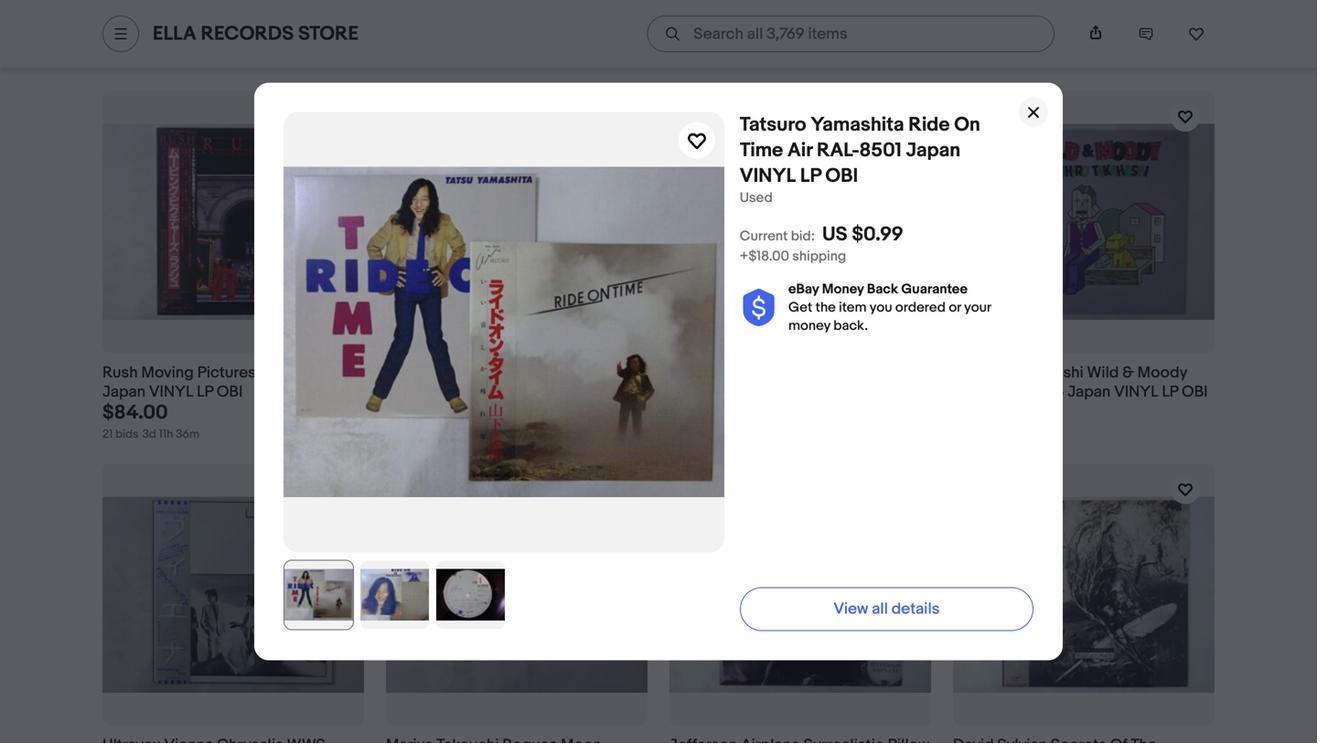 Task type: vqa. For each thing, say whether or not it's contained in the screenshot.


Task type: describe. For each thing, give the bounding box(es) containing it.
high
[[670, 10, 703, 29]]

embassy
[[816, 364, 879, 383]]

6
[[670, 55, 677, 69]]

the stylistics  avco embassy swg-7557 japan  vinyl lp : quick view image
[[670, 124, 931, 320]]

lp inside "toshiki kadomatsu weekend fly to the sun air records ral-8841 japan vinyl lp obi"
[[1001, 29, 1017, 48]]

4 bids 3d 11h 48m
[[386, 55, 481, 69]]

japan inside the tatsuro yamashita ride on time air ral-8501 japan  vinyl lp obi
[[456, 383, 499, 402]]

ella records store link
[[153, 22, 359, 46]]

japan inside the stylistics  avco embassy swg- 7557 japan  vinyl lp
[[708, 383, 751, 402]]

save this seller ellarecords2005 image
[[1188, 26, 1205, 42]]

fly
[[1162, 0, 1181, 10]]

+$18.00
[[740, 248, 789, 265]]

on for tatsuro yamashita ride on time air ral-8501 japan vinyl lp obi used
[[954, 113, 981, 137]]

used
[[740, 190, 773, 206]]

3d for $10.50
[[706, 55, 720, 69]]

money
[[789, 318, 831, 334]]

49m
[[739, 428, 763, 442]]

tatsuro for tatsuro yamashita ride on time air ral-8501 japan  vinyl lp obi
[[386, 364, 438, 383]]

25
[[294, 364, 312, 383]]

$84.00
[[102, 401, 168, 425]]

obi inside the "rush moving pictures epic 25 3p-261 japan  vinyl lp obi"
[[217, 383, 243, 402]]

japan inside masayoshi takanaka an insatiable high kitty records mkf 1023 japan vinyl lp
[[878, 10, 921, 29]]

3d for $1.25
[[989, 55, 1003, 69]]

an
[[817, 0, 836, 10]]

takanaka
[[748, 0, 814, 10]]

ebay
[[789, 281, 819, 298]]

tatsuro yamashita ride on time air ral-8501 japan vinyl lp obi dialog
[[0, 0, 1317, 744]]

$1.25 2 bids 3d 11h 28m
[[953, 28, 1047, 69]]

ral- for tatsuro yamashita ride on time air ral-8501 japan vinyl lp obi used
[[817, 139, 860, 162]]

$0.99 inside the $0.99 1 bid 3d 11h 28m
[[386, 401, 438, 425]]

vinyl inside yukihiro takahashi wild & moody yen ylr-22005 japan  vinyl lp obi
[[1114, 383, 1159, 402]]

you
[[870, 300, 893, 316]]

$10.50 6 bids 3d 11h 24m
[[670, 28, 763, 69]]

records inside masayoshi takanaka an insatiable high kitty records mkf 1023 japan vinyl lp
[[743, 10, 803, 29]]

tatsuro yamashita ride on time air ral-8501 japan vinyl lp obi link
[[740, 113, 981, 188]]

back.
[[834, 318, 868, 334]]

view
[[834, 600, 869, 619]]

pictures
[[197, 364, 256, 383]]

the inside "toshiki kadomatsu weekend fly to the sun air records ral-8841 japan vinyl lp obi"
[[953, 10, 979, 29]]

the stylistics  avco embassy swg- 7557 japan  vinyl lp
[[670, 364, 925, 402]]

toshiki
[[953, 0, 1003, 10]]

obi inside "toshiki kadomatsu weekend fly to the sun air records ral-8841 japan vinyl lp obi"
[[1021, 29, 1047, 48]]

bids left 48m
[[396, 55, 419, 69]]

sade
[[102, 0, 139, 10]]

yen
[[953, 383, 980, 402]]

stylistics
[[699, 364, 764, 383]]

bids inside sade promise epic 28 3p-682 japan vinyl lp obi $5.50 4 bids 3d 11h 50m
[[112, 55, 136, 69]]

swg-
[[883, 364, 925, 383]]

guarantee
[[902, 281, 968, 298]]

picture 3 of 3 image
[[436, 561, 505, 630]]

money
[[822, 281, 864, 298]]

11h for $84.00
[[159, 428, 173, 442]]

7557
[[670, 383, 705, 402]]

takahashi
[[1015, 364, 1084, 383]]

3p- inside sade promise epic 28 3p-682 japan vinyl lp obi $5.50 4 bids 3d 11h 50m
[[260, 0, 285, 10]]

the
[[816, 300, 836, 316]]

ebay money back guarantee get the item you ordered or your money back.
[[789, 281, 991, 334]]

japan inside sade promise epic 28 3p-682 japan vinyl lp obi $5.50 4 bids 3d 11h 50m
[[316, 0, 359, 10]]

lp inside sade promise epic 28 3p-682 japan vinyl lp obi $5.50 4 bids 3d 11h 50m
[[150, 10, 167, 29]]

obi inside yukihiro takahashi wild & moody yen ylr-22005 japan  vinyl lp obi
[[1182, 383, 1208, 402]]

details
[[892, 600, 940, 619]]

jefferson airplane surrealistic pillow rca pg-102 japan  vinyl lp obi : quick view image
[[670, 497, 931, 693]]

masayoshi takanaka an insatiable high kitty records mkf 1023 japan vinyl lp
[[670, 0, 921, 48]]

22005
[[1018, 383, 1064, 402]]

tatsuro yamashita ride on time air ral-8501 japan  vinyl lp obi : quick view image
[[386, 124, 648, 320]]

air inside "toshiki kadomatsu weekend fly to the sun air records ral-8841 japan vinyl lp obi"
[[1013, 10, 1032, 29]]

masayoshi takanaka an insatiable high kitty records mkf 1023 japan vinyl lp button
[[670, 0, 931, 48]]

or
[[949, 300, 961, 316]]

weekend
[[1090, 0, 1158, 10]]

view all details
[[834, 600, 940, 619]]

682
[[285, 0, 312, 10]]

rush moving pictures epic 25 3p-261 japan  vinyl lp obi button
[[102, 364, 364, 402]]

records
[[201, 22, 294, 46]]

$1.25
[[953, 28, 999, 52]]

11h inside sade promise epic 28 3p-682 japan vinyl lp obi $5.50 4 bids 3d 11h 50m
[[156, 55, 170, 69]]

japan inside "toshiki kadomatsu weekend fly to the sun air records ral-8841 japan vinyl lp obi"
[[1170, 10, 1213, 29]]

current bid: us $0.99 +$18.00 shipping
[[740, 223, 904, 265]]

obi inside the tatsuro yamashita ride on time air ral-8501 japan  vinyl lp obi
[[570, 383, 597, 402]]

3d for $1.93
[[706, 428, 720, 442]]

masayoshi
[[670, 0, 745, 10]]

mariya takeuchi reques moon moon-28047 japan  vinyl lp obi : quick view image
[[386, 497, 648, 693]]

tatsuro yamashita ride on time air ral-8501 japan  vinyl lp obi
[[386, 364, 637, 402]]

moving
[[141, 364, 194, 383]]

48m
[[456, 55, 481, 69]]

us
[[822, 223, 848, 247]]

vinyl inside "toshiki kadomatsu weekend fly to the sun air records ral-8841 japan vinyl lp obi"
[[953, 29, 998, 48]]

avco
[[768, 364, 812, 383]]

36m
[[176, 428, 199, 442]]

back
[[867, 281, 899, 298]]

3d inside sade promise epic 28 3p-682 japan vinyl lp obi $5.50 4 bids 3d 11h 50m
[[139, 55, 153, 69]]



Task type: locate. For each thing, give the bounding box(es) containing it.
ral- inside "toshiki kadomatsu weekend fly to the sun air records ral-8841 japan vinyl lp obi"
[[1100, 10, 1134, 29]]

vinyl inside masayoshi takanaka an insatiable high kitty records mkf 1023 japan vinyl lp
[[670, 29, 714, 48]]

$84.00 21 bids 3d 11h 36m
[[102, 401, 199, 442]]

3d inside $10.50 6 bids 3d 11h 24m
[[706, 55, 720, 69]]

0 horizontal spatial on
[[555, 364, 576, 383]]

0 vertical spatial ride
[[909, 113, 950, 137]]

yamashita inside the tatsuro yamashita ride on time air ral-8501 japan  vinyl lp obi
[[442, 364, 515, 383]]

1 horizontal spatial ride
[[909, 113, 950, 137]]

1 horizontal spatial 2
[[953, 55, 960, 69]]

1 vertical spatial ride
[[519, 364, 552, 383]]

japan inside the "rush moving pictures epic 25 3p-261 japan  vinyl lp obi"
[[102, 383, 146, 402]]

1 vertical spatial time
[[580, 364, 614, 383]]

3d inside the $1.25 2 bids 3d 11h 28m
[[989, 55, 1003, 69]]

toshiki kadomatsu weekend fly to the sun air records ral-8841 japan vinyl lp obi
[[953, 0, 1213, 48]]

ral- left fly at right top
[[1100, 10, 1134, 29]]

3d down the $5.50
[[139, 55, 153, 69]]

on inside the tatsuro yamashita ride on time air ral-8501 japan  vinyl lp obi
[[555, 364, 576, 383]]

ride for tatsuro yamashita ride on time air ral-8501 japan  vinyl lp obi
[[519, 364, 552, 383]]

insatiable
[[840, 0, 909, 10]]

yukihiro
[[953, 364, 1011, 383]]

3d inside $84.00 21 bids 3d 11h 36m
[[142, 428, 156, 442]]

2 4 from the left
[[386, 55, 393, 69]]

time
[[740, 139, 783, 162], [580, 364, 614, 383]]

1 vertical spatial 8501
[[419, 383, 453, 402]]

yamashita for tatsuro yamashita ride on time air ral-8501 japan vinyl lp obi used
[[811, 113, 904, 137]]

2 for $1.93
[[670, 428, 676, 442]]

sade promise epic 28 3p-682 japan vinyl lp obi $5.50 4 bids 3d 11h 50m
[[102, 0, 359, 69]]

records up 24m at the right of page
[[743, 10, 803, 29]]

kitty
[[707, 10, 739, 29]]

epic inside the "rush moving pictures epic 25 3p-261 japan  vinyl lp obi"
[[260, 364, 291, 383]]

ella
[[153, 22, 196, 46]]

0 vertical spatial $0.99
[[852, 223, 904, 247]]

0 horizontal spatial 8501
[[419, 383, 453, 402]]

bids right 21
[[115, 428, 139, 442]]

1 vertical spatial tatsuro
[[386, 364, 438, 383]]

11h inside $84.00 21 bids 3d 11h 36m
[[159, 428, 173, 442]]

1 vertical spatial yamashita
[[442, 364, 515, 383]]

bids right the 6
[[679, 55, 702, 69]]

1 horizontal spatial 3p-
[[315, 364, 340, 383]]

tatsuro inside the tatsuro yamashita ride on time air ral-8501 japan  vinyl lp obi
[[386, 364, 438, 383]]

4 left 48m
[[386, 55, 393, 69]]

ella records store
[[153, 22, 359, 46]]

11h left '49m' on the right bottom of page
[[722, 428, 737, 442]]

get
[[789, 300, 813, 316]]

11h inside $10.50 6 bids 3d 11h 24m
[[723, 55, 737, 69]]

0 horizontal spatial the
[[670, 364, 696, 383]]

2 down $1.93
[[670, 428, 676, 442]]

epic left 25
[[260, 364, 291, 383]]

1 vertical spatial $0.99
[[386, 401, 438, 425]]

lp inside the stylistics  avco embassy swg- 7557 japan  vinyl lp
[[803, 383, 820, 402]]

0 vertical spatial epic
[[204, 0, 235, 10]]

bids inside the $1.25 2 bids 3d 11h 28m
[[963, 55, 986, 69]]

ride for tatsuro yamashita ride on time air ral-8501 japan vinyl lp obi used
[[909, 113, 950, 137]]

2 for $1.25
[[953, 55, 960, 69]]

david sylvian secrets of the beehive virgin vjl-28005 japan  vinyl lp obi : quick view image
[[953, 497, 1215, 693]]

2 records from the left
[[1036, 10, 1097, 29]]

air right sun
[[1013, 10, 1032, 29]]

records inside "toshiki kadomatsu weekend fly to the sun air records ral-8841 japan vinyl lp obi"
[[1036, 10, 1097, 29]]

$0.99 up "bid"
[[386, 401, 438, 425]]

1023
[[842, 10, 874, 29]]

1 horizontal spatial 4
[[386, 55, 393, 69]]

11h for $10.50
[[723, 55, 737, 69]]

11h inside the $0.99 1 bid 3d 11h 28m
[[430, 428, 444, 442]]

11h left 50m in the top left of the page
[[156, 55, 170, 69]]

on inside tatsuro yamashita ride on time air ral-8501 japan vinyl lp obi used
[[954, 113, 981, 137]]

lp inside masayoshi takanaka an insatiable high kitty records mkf 1023 japan vinyl lp
[[717, 29, 734, 48]]

lp inside the "rush moving pictures epic 25 3p-261 japan  vinyl lp obi"
[[197, 383, 213, 402]]

0 horizontal spatial time
[[580, 364, 614, 383]]

2 inside the $1.25 2 bids 3d 11h 28m
[[953, 55, 960, 69]]

the inside the stylistics  avco embassy swg- 7557 japan  vinyl lp
[[670, 364, 696, 383]]

28m inside the $1.25 2 bids 3d 11h 28m
[[1023, 55, 1047, 69]]

tatsuro for tatsuro yamashita ride on time air ral-8501 japan vinyl lp obi used
[[740, 113, 807, 137]]

11h
[[156, 55, 170, 69], [439, 55, 454, 69], [723, 55, 737, 69], [1006, 55, 1020, 69], [159, 428, 173, 442], [430, 428, 444, 442], [722, 428, 737, 442]]

bids
[[112, 55, 136, 69], [396, 55, 419, 69], [679, 55, 702, 69], [963, 55, 986, 69], [115, 428, 139, 442], [679, 428, 702, 442]]

0 horizontal spatial epic
[[204, 0, 235, 10]]

rush moving pictures epic 25 3p-261 japan  vinyl lp obi : quick view image
[[102, 124, 364, 320]]

0 horizontal spatial air
[[618, 364, 637, 383]]

yukihiro takahashi wild & moody yen ylr-22005 japan  vinyl lp obi : quick view image
[[953, 124, 1215, 320]]

ral- for tatsuro yamashita ride on time air ral-8501 japan  vinyl lp obi
[[386, 383, 419, 402]]

ordered
[[896, 300, 946, 316]]

1 horizontal spatial 8501
[[860, 139, 902, 162]]

tatsuro inside tatsuro yamashita ride on time air ral-8501 japan vinyl lp obi used
[[740, 113, 807, 137]]

21
[[102, 428, 113, 442]]

3d down $1.25
[[989, 55, 1003, 69]]

bids down $1.25
[[963, 55, 986, 69]]

0 vertical spatial 3p-
[[260, 0, 285, 10]]

0 vertical spatial ral-
[[1100, 10, 1134, 29]]

1 vertical spatial 28m
[[447, 428, 471, 442]]

0 horizontal spatial 3p-
[[260, 0, 285, 10]]

bids for $84.00
[[115, 428, 139, 442]]

air left 7557 at the bottom
[[618, 364, 637, 383]]

time inside the tatsuro yamashita ride on time air ral-8501 japan  vinyl lp obi
[[580, 364, 614, 383]]

lp
[[150, 10, 167, 29], [717, 29, 734, 48], [1001, 29, 1017, 48], [800, 164, 821, 188], [197, 383, 213, 402], [551, 383, 567, 402], [803, 383, 820, 402], [1162, 383, 1179, 402]]

1 vertical spatial epic
[[260, 364, 291, 383]]

0 vertical spatial 8501
[[860, 139, 902, 162]]

2 inside $1.93 2 bids 3d 11h 49m
[[670, 428, 676, 442]]

1 horizontal spatial time
[[740, 139, 783, 162]]

11h for $1.25
[[1006, 55, 1020, 69]]

8501 for tatsuro yamashita ride on time air ral-8501 japan vinyl lp obi used
[[860, 139, 902, 162]]

28
[[239, 0, 257, 10]]

wild
[[1087, 364, 1119, 383]]

2
[[953, 55, 960, 69], [670, 428, 676, 442]]

8501 inside the tatsuro yamashita ride on time air ral-8501 japan  vinyl lp obi
[[419, 383, 453, 402]]

$0.99 1 bid 3d 11h 28m
[[386, 401, 471, 442]]

0 vertical spatial yamashita
[[811, 113, 904, 137]]

28m
[[1023, 55, 1047, 69], [447, 428, 471, 442]]

1 horizontal spatial tatsuro
[[740, 113, 807, 137]]

ride
[[909, 113, 950, 137], [519, 364, 552, 383]]

11h right "bid"
[[430, 428, 444, 442]]

ride inside the tatsuro yamashita ride on time air ral-8501 japan  vinyl lp obi
[[519, 364, 552, 383]]

$5.50
[[102, 28, 154, 52]]

8501 inside tatsuro yamashita ride on time air ral-8501 japan vinyl lp obi used
[[860, 139, 902, 162]]

3d inside $1.93 2 bids 3d 11h 49m
[[706, 428, 720, 442]]

tatsuro up the $0.99 1 bid 3d 11h 28m
[[386, 364, 438, 383]]

the up $1.93
[[670, 364, 696, 383]]

air for tatsuro yamashita ride on time air ral-8501 japan vinyl lp obi used
[[788, 139, 813, 162]]

view all details link
[[740, 588, 1034, 632]]

bids down the $5.50
[[112, 55, 136, 69]]

obi inside tatsuro yamashita ride on time air ral-8501 japan vinyl lp obi used
[[826, 164, 858, 188]]

0 vertical spatial on
[[954, 113, 981, 137]]

item
[[839, 300, 867, 316]]

picture 1 of 3 image
[[285, 561, 353, 630]]

lp inside yukihiro takahashi wild & moody yen ylr-22005 japan  vinyl lp obi
[[1162, 383, 1179, 402]]

yamashita
[[811, 113, 904, 137], [442, 364, 515, 383]]

0 horizontal spatial 2
[[670, 428, 676, 442]]

current
[[740, 228, 788, 245]]

on for tatsuro yamashita ride on time air ral-8501 japan  vinyl lp obi
[[555, 364, 576, 383]]

28m for $0.99
[[447, 428, 471, 442]]

0 vertical spatial air
[[1013, 10, 1032, 29]]

0 horizontal spatial 28m
[[447, 428, 471, 442]]

1 horizontal spatial on
[[954, 113, 981, 137]]

air for tatsuro yamashita ride on time air ral-8501 japan  vinyl lp obi
[[618, 364, 637, 383]]

3d inside the $0.99 1 bid 3d 11h 28m
[[413, 428, 427, 442]]

vinyl inside the tatsuro yamashita ride on time air ral-8501 japan  vinyl lp obi
[[503, 383, 547, 402]]

1 horizontal spatial $0.99
[[852, 223, 904, 247]]

$10.50
[[670, 28, 729, 52]]

ylr-
[[984, 383, 1018, 402]]

vinyl inside the stylistics  avco embassy swg- 7557 japan  vinyl lp
[[755, 383, 799, 402]]

0 vertical spatial time
[[740, 139, 783, 162]]

lp inside the tatsuro yamashita ride on time air ral-8501 japan  vinyl lp obi
[[551, 383, 567, 402]]

your
[[964, 300, 991, 316]]

air
[[1013, 10, 1032, 29], [788, 139, 813, 162], [618, 364, 637, 383]]

0 horizontal spatial yamashita
[[442, 364, 515, 383]]

bid
[[393, 428, 410, 442]]

ral-
[[1100, 10, 1134, 29], [817, 139, 860, 162], [386, 383, 419, 402]]

tatsuro yamashita ride on time air ral-8501 japan vinyl lp obi used
[[740, 113, 981, 206]]

mkf
[[807, 10, 838, 29]]

2 down $1.25
[[953, 55, 960, 69]]

3d right "bid"
[[413, 428, 427, 442]]

261
[[340, 364, 362, 383]]

toshiki kadomatsu weekend fly to the sun air records ral-8841 japan vinyl lp obi button
[[953, 0, 1215, 48]]

the stylistics  avco embassy swg- 7557 japan  vinyl lp button
[[670, 364, 931, 402]]

11h down sun
[[1006, 55, 1020, 69]]

on
[[954, 113, 981, 137], [555, 364, 576, 383]]

vinyl inside the "rush moving pictures epic 25 3p-261 japan  vinyl lp obi"
[[149, 383, 193, 402]]

3p- right 28
[[260, 0, 285, 10]]

obi inside sade promise epic 28 3p-682 japan vinyl lp obi $5.50 4 bids 3d 11h 50m
[[170, 10, 196, 29]]

ral- inside the tatsuro yamashita ride on time air ral-8501 japan  vinyl lp obi
[[386, 383, 419, 402]]

time inside tatsuro yamashita ride on time air ral-8501 japan vinyl lp obi used
[[740, 139, 783, 162]]

time for tatsuro yamashita ride on time air ral-8501 japan  vinyl lp obi
[[580, 364, 614, 383]]

japan inside yukihiro takahashi wild & moody yen ylr-22005 japan  vinyl lp obi
[[1068, 383, 1111, 402]]

$1.93
[[670, 401, 715, 425]]

rush moving pictures epic 25 3p-261 japan  vinyl lp obi
[[102, 364, 362, 402]]

ral- up us at the right of the page
[[817, 139, 860, 162]]

bids for $1.25
[[963, 55, 986, 69]]

50m
[[173, 55, 197, 69]]

0 vertical spatial 28m
[[1023, 55, 1047, 69]]

3d down $84.00
[[142, 428, 156, 442]]

bids for $10.50
[[679, 55, 702, 69]]

1
[[386, 428, 390, 442]]

0 horizontal spatial tatsuro
[[386, 364, 438, 383]]

to
[[1185, 0, 1201, 10]]

ral- inside tatsuro yamashita ride on time air ral-8501 japan vinyl lp obi used
[[817, 139, 860, 162]]

1 vertical spatial 3p-
[[315, 364, 340, 383]]

yamashita inside tatsuro yamashita ride on time air ral-8501 japan vinyl lp obi used
[[811, 113, 904, 137]]

24m
[[740, 55, 763, 69]]

11h inside $1.93 2 bids 3d 11h 49m
[[722, 428, 737, 442]]

4 down the $5.50
[[102, 55, 110, 69]]

1 horizontal spatial ral-
[[817, 139, 860, 162]]

1 vertical spatial on
[[555, 364, 576, 383]]

1 horizontal spatial the
[[953, 10, 979, 29]]

1 horizontal spatial records
[[1036, 10, 1097, 29]]

ride inside tatsuro yamashita ride on time air ral-8501 japan vinyl lp obi used
[[909, 113, 950, 137]]

0 horizontal spatial $0.99
[[386, 401, 438, 425]]

japan inside tatsuro yamashita ride on time air ral-8501 japan vinyl lp obi used
[[906, 139, 961, 162]]

28m down kadomatsu
[[1023, 55, 1047, 69]]

2 horizontal spatial air
[[1013, 10, 1032, 29]]

bids inside $84.00 21 bids 3d 11h 36m
[[115, 428, 139, 442]]

11h for $1.93
[[722, 428, 737, 442]]

0 vertical spatial tatsuro
[[740, 113, 807, 137]]

store
[[298, 22, 359, 46]]

28m for $1.25
[[1023, 55, 1047, 69]]

yukihiro takahashi wild & moody yen ylr-22005 japan  vinyl lp obi
[[953, 364, 1208, 402]]

11h left 24m at the right of page
[[723, 55, 737, 69]]

lp inside tatsuro yamashita ride on time air ral-8501 japan vinyl lp obi used
[[800, 164, 821, 188]]

1 horizontal spatial epic
[[260, 364, 291, 383]]

1 vertical spatial air
[[788, 139, 813, 162]]

0 horizontal spatial records
[[743, 10, 803, 29]]

28m right "bid"
[[447, 428, 471, 442]]

1 horizontal spatial air
[[788, 139, 813, 162]]

bid:
[[791, 228, 815, 245]]

$0.99 right us at the right of the page
[[852, 223, 904, 247]]

0 horizontal spatial ride
[[519, 364, 552, 383]]

$1.93 2 bids 3d 11h 49m
[[670, 401, 763, 442]]

0 horizontal spatial ral-
[[386, 383, 419, 402]]

8501 for tatsuro yamashita ride on time air ral-8501 japan  vinyl lp obi
[[419, 383, 453, 402]]

the left sun
[[953, 10, 979, 29]]

0 vertical spatial 2
[[953, 55, 960, 69]]

ultravox vienna chrysalis wws-81355 japan  vinyl lp obi : quick view image
[[102, 497, 364, 693]]

0 horizontal spatial 4
[[102, 55, 110, 69]]

2 vertical spatial air
[[618, 364, 637, 383]]

3d for $84.00
[[142, 428, 156, 442]]

sun
[[983, 10, 1010, 29]]

3d down $1.93
[[706, 428, 720, 442]]

shipping
[[793, 248, 846, 265]]

1 horizontal spatial yamashita
[[811, 113, 904, 137]]

bids inside $10.50 6 bids 3d 11h 24m
[[679, 55, 702, 69]]

rush
[[102, 364, 138, 383]]

1 horizontal spatial 28m
[[1023, 55, 1047, 69]]

1 vertical spatial ral-
[[817, 139, 860, 162]]

promise
[[142, 0, 201, 10]]

the
[[953, 10, 979, 29], [670, 364, 696, 383]]

tatsuro yamashita ride on time air ral-8501 japan  vinyl lp obi button
[[386, 364, 648, 402]]

all
[[872, 600, 888, 619]]

epic left 28
[[204, 0, 235, 10]]

tatsuro
[[740, 113, 807, 137], [386, 364, 438, 383]]

0 vertical spatial the
[[953, 10, 979, 29]]

picture 2 of 3 image
[[360, 561, 429, 630]]

yamashita for tatsuro yamashita ride on time air ral-8501 japan  vinyl lp obi
[[442, 364, 515, 383]]

3d down $10.50
[[706, 55, 720, 69]]

2 vertical spatial ral-
[[386, 383, 419, 402]]

4 inside sade promise epic 28 3p-682 japan vinyl lp obi $5.50 4 bids 3d 11h 50m
[[102, 55, 110, 69]]

$0.99 inside current bid: us $0.99 +$18.00 shipping
[[852, 223, 904, 247]]

time for tatsuro yamashita ride on time air ral-8501 japan vinyl lp obi used
[[740, 139, 783, 162]]

sade promise epic 28 3p-682 japan vinyl lp obi button
[[102, 0, 364, 29]]

bids inside $1.93 2 bids 3d 11h 49m
[[679, 428, 702, 442]]

2 horizontal spatial ral-
[[1100, 10, 1134, 29]]

3d for $0.99
[[413, 428, 427, 442]]

1 vertical spatial 2
[[670, 428, 676, 442]]

4
[[102, 55, 110, 69], [386, 55, 393, 69]]

yukihiro takahashi wild & moody yen ylr-22005 japan  vinyl lp obi button
[[953, 364, 1215, 402]]

11h inside the $1.25 2 bids 3d 11h 28m
[[1006, 55, 1020, 69]]

records right sun
[[1036, 10, 1097, 29]]

11h left 48m
[[439, 55, 454, 69]]

moody
[[1138, 364, 1187, 383]]

epic inside sade promise epic 28 3p-682 japan vinyl lp obi $5.50 4 bids 3d 11h 50m
[[204, 0, 235, 10]]

bids down $1.93
[[679, 428, 702, 442]]

vinyl inside sade promise epic 28 3p-682 japan vinyl lp obi $5.50 4 bids 3d 11h 50m
[[102, 10, 147, 29]]

3d left 48m
[[423, 55, 437, 69]]

&
[[1123, 364, 1134, 383]]

1 records from the left
[[743, 10, 803, 29]]

air up bid:
[[788, 139, 813, 162]]

3p- inside the "rush moving pictures epic 25 3p-261 japan  vinyl lp obi"
[[315, 364, 340, 383]]

1 vertical spatial the
[[670, 364, 696, 383]]

ral- up "bid"
[[386, 383, 419, 402]]

kadomatsu
[[1006, 0, 1087, 10]]

epic
[[204, 0, 235, 10], [260, 364, 291, 383]]

vinyl inside tatsuro yamashita ride on time air ral-8501 japan vinyl lp obi used
[[740, 164, 796, 188]]

bids for $1.93
[[679, 428, 702, 442]]

3p-
[[260, 0, 285, 10], [315, 364, 340, 383]]

11h for $0.99
[[430, 428, 444, 442]]

3p- right 25
[[315, 364, 340, 383]]

air inside tatsuro yamashita ride on time air ral-8501 japan vinyl lp obi used
[[788, 139, 813, 162]]

8841
[[1134, 10, 1167, 29]]

11h left 36m
[[159, 428, 173, 442]]

tatsuro down 24m at the right of page
[[740, 113, 807, 137]]

1 4 from the left
[[102, 55, 110, 69]]

air inside the tatsuro yamashita ride on time air ral-8501 japan  vinyl lp obi
[[618, 364, 637, 383]]

28m inside the $0.99 1 bid 3d 11h 28m
[[447, 428, 471, 442]]



